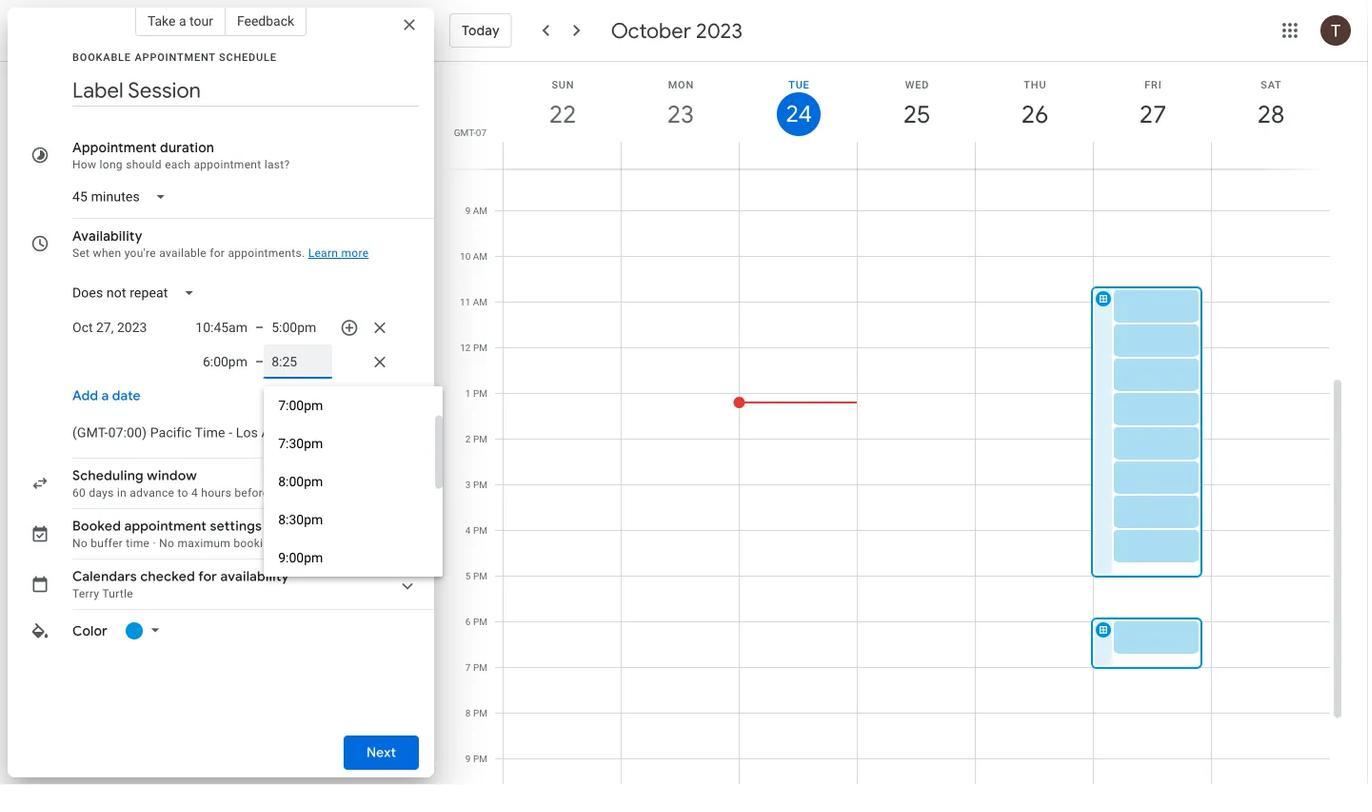 Task type: vqa. For each thing, say whether or not it's contained in the screenshot.
leftmost 30
no



Task type: locate. For each thing, give the bounding box(es) containing it.
25
[[902, 99, 929, 130]]

27
[[1138, 99, 1165, 130]]

pm right 3
[[473, 479, 487, 491]]

5 pm from the top
[[473, 525, 487, 537]]

4 pm from the top
[[473, 479, 487, 491]]

gmt-
[[454, 127, 476, 138]]

2 no from the left
[[159, 537, 174, 550]]

9 down 8 pm
[[465, 754, 471, 765]]

2 – from the top
[[255, 354, 264, 370]]

start time text field left end time text field
[[194, 350, 248, 373]]

8 down gmt-07
[[465, 159, 471, 171]]

am right 10
[[473, 251, 487, 262]]

1 am from the top
[[473, 159, 487, 171]]

6
[[465, 616, 471, 628]]

october
[[611, 17, 691, 44]]

2 8 from the top
[[465, 708, 471, 719]]

terry
[[72, 587, 99, 601]]

no down booked
[[72, 537, 88, 550]]

availability
[[220, 568, 289, 586]]

1 – from the top
[[255, 320, 264, 335]]

9:00pm
[[278, 550, 323, 566]]

start time text field left end time text box
[[194, 316, 248, 339]]

8 pm from the top
[[473, 662, 487, 674]]

8
[[465, 159, 471, 171], [465, 708, 471, 719]]

10 pm from the top
[[473, 754, 487, 765]]

pm right the 6
[[473, 616, 487, 628]]

1 vertical spatial start time text field
[[194, 350, 248, 373]]

0 vertical spatial –
[[255, 320, 264, 335]]

pm down the 3 pm
[[473, 525, 487, 537]]

each
[[165, 158, 191, 171]]

wed
[[905, 79, 929, 90]]

8:30pm
[[278, 512, 323, 527]]

1 horizontal spatial a
[[179, 13, 186, 29]]

you're
[[124, 247, 156, 260]]

for inside calendars checked for availability terry turtle
[[198, 568, 217, 586]]

1 pm
[[465, 388, 487, 399]]

1 vertical spatial for
[[198, 568, 217, 586]]

feedback
[[237, 13, 294, 29]]

1 vertical spatial –
[[255, 354, 264, 370]]

no right ·
[[159, 537, 174, 550]]

None field
[[65, 180, 182, 214], [65, 276, 210, 310], [65, 416, 352, 450], [65, 180, 182, 214], [65, 276, 210, 310], [65, 416, 352, 450]]

a left "tour"
[[179, 13, 186, 29]]

4 inside scheduling window 60 days in advance to 4 hours before
[[191, 487, 198, 500]]

how
[[72, 158, 96, 171]]

25 column header
[[857, 62, 976, 169]]

6 pm from the top
[[473, 571, 487, 582]]

8:00pm option
[[264, 463, 435, 501]]

1 vertical spatial a
[[101, 388, 109, 405]]

a right add
[[101, 388, 109, 405]]

am right 11
[[473, 297, 487, 308]]

9 up 10
[[465, 205, 471, 217]]

0 horizontal spatial a
[[101, 388, 109, 405]]

8 am
[[465, 159, 487, 171]]

Date text field
[[72, 316, 148, 339]]

availability set when you're available for appointments. learn more
[[72, 228, 369, 260]]

·
[[153, 537, 156, 550]]

tuesday, october 24, today element
[[777, 92, 821, 136]]

before
[[235, 487, 269, 500]]

1 vertical spatial appointment
[[124, 518, 207, 535]]

checked
[[140, 568, 195, 586]]

8 for 8 pm
[[465, 708, 471, 719]]

appointments.
[[228, 247, 305, 260]]

appointment up ·
[[124, 518, 207, 535]]

am
[[473, 159, 487, 171], [473, 205, 487, 217], [473, 251, 487, 262], [473, 297, 487, 308]]

– left end time text field
[[255, 354, 264, 370]]

3 pm from the top
[[473, 434, 487, 445]]

next
[[366, 745, 396, 762]]

date
[[112, 388, 141, 405]]

3
[[465, 479, 471, 491]]

pm right 1
[[473, 388, 487, 399]]

1 9 from the top
[[465, 205, 471, 217]]

2 pm from the top
[[473, 388, 487, 399]]

am for 9 am
[[473, 205, 487, 217]]

9 for 9 pm
[[465, 754, 471, 765]]

1 pm from the top
[[473, 342, 487, 354]]

sunday, october 22 element
[[541, 92, 585, 136]]

tue
[[789, 79, 810, 90]]

pm right 12
[[473, 342, 487, 354]]

tour
[[189, 13, 213, 29]]

pm right the 2
[[473, 434, 487, 445]]

fri 27
[[1138, 79, 1165, 130]]

24 column header
[[739, 62, 858, 169]]

1 vertical spatial 8
[[465, 708, 471, 719]]

– left end time text box
[[255, 320, 264, 335]]

0 vertical spatial 8
[[465, 159, 471, 171]]

9 am
[[465, 205, 487, 217]]

pm for 9 pm
[[473, 754, 487, 765]]

0 vertical spatial start time text field
[[194, 316, 248, 339]]

pm for 1 pm
[[473, 388, 487, 399]]

to
[[178, 487, 188, 500]]

settings
[[210, 518, 262, 535]]

am for 10 am
[[473, 251, 487, 262]]

grid
[[442, 62, 1345, 785]]

4 am from the top
[[473, 297, 487, 308]]

pm for 8 pm
[[473, 708, 487, 719]]

appointment
[[72, 139, 157, 156]]

4 right the to
[[191, 487, 198, 500]]

available
[[159, 247, 207, 260]]

for
[[210, 247, 225, 260], [198, 568, 217, 586]]

1 horizontal spatial no
[[159, 537, 174, 550]]

1 no from the left
[[72, 537, 88, 550]]

appointment
[[135, 51, 216, 63]]

0 vertical spatial 4
[[191, 487, 198, 500]]

28
[[1256, 99, 1283, 130]]

advance
[[130, 487, 174, 500]]

set
[[72, 247, 90, 260]]

take a tour
[[147, 13, 213, 29]]

Start time text field
[[194, 316, 248, 339], [194, 350, 248, 373]]

24
[[785, 99, 811, 129]]

1 vertical spatial 4
[[465, 525, 471, 537]]

sun 22
[[548, 79, 575, 130]]

long
[[100, 158, 123, 171]]

availability
[[72, 228, 142, 245]]

1 8 from the top
[[465, 159, 471, 171]]

pm
[[473, 342, 487, 354], [473, 388, 487, 399], [473, 434, 487, 445], [473, 479, 487, 491], [473, 525, 487, 537], [473, 571, 487, 582], [473, 616, 487, 628], [473, 662, 487, 674], [473, 708, 487, 719], [473, 754, 487, 765]]

pm down 8 pm
[[473, 754, 487, 765]]

mon
[[668, 79, 694, 90]]

fri
[[1145, 79, 1162, 90]]

learn more link
[[308, 247, 369, 260]]

6 pm
[[465, 616, 487, 628]]

friday, october 27 element
[[1131, 92, 1175, 136]]

pm right the 7
[[473, 662, 487, 674]]

3 am from the top
[[473, 251, 487, 262]]

grid containing 22
[[442, 62, 1345, 785]]

schedule
[[219, 51, 277, 63]]

no
[[72, 537, 88, 550], [159, 537, 174, 550]]

scheduling window 60 days in advance to 4 hours before
[[72, 467, 269, 500]]

for down maximum
[[198, 568, 217, 586]]

for right available
[[210, 247, 225, 260]]

am for 8 am
[[473, 159, 487, 171]]

color
[[72, 623, 108, 640]]

0 horizontal spatial 4
[[191, 487, 198, 500]]

appointment down duration
[[194, 158, 261, 171]]

2 9 from the top
[[465, 754, 471, 765]]

thu 26
[[1020, 79, 1047, 130]]

8 down the 7
[[465, 708, 471, 719]]

0 vertical spatial for
[[210, 247, 225, 260]]

pm for 5 pm
[[473, 571, 487, 582]]

4 down 3
[[465, 525, 471, 537]]

0 horizontal spatial no
[[72, 537, 88, 550]]

28 column header
[[1211, 62, 1330, 169]]

1 vertical spatial 9
[[465, 754, 471, 765]]

26 column header
[[975, 62, 1094, 169]]

2 am from the top
[[473, 205, 487, 217]]

27 column header
[[1093, 62, 1212, 169]]

1 start time text field from the top
[[194, 316, 248, 339]]

pm up 9 pm
[[473, 708, 487, 719]]

0 vertical spatial a
[[179, 13, 186, 29]]

0 vertical spatial 9
[[465, 205, 471, 217]]

am down 8 am
[[473, 205, 487, 217]]

10
[[460, 251, 471, 262]]

0 vertical spatial appointment
[[194, 158, 261, 171]]

tue 24
[[785, 79, 811, 129]]

in
[[117, 487, 127, 500]]

7 pm from the top
[[473, 616, 487, 628]]

turtle
[[102, 587, 133, 601]]

day
[[306, 537, 325, 550]]

today button
[[449, 8, 512, 53]]

pm right 5
[[473, 571, 487, 582]]

appointment duration how long should each appointment last?
[[72, 139, 290, 171]]

End time text field
[[272, 350, 325, 373]]

07
[[476, 127, 487, 138]]

9 pm from the top
[[473, 708, 487, 719]]

2023
[[696, 17, 743, 44]]

2
[[465, 434, 471, 445]]

am down 07
[[473, 159, 487, 171]]

pm for 12 pm
[[473, 342, 487, 354]]



Task type: describe. For each thing, give the bounding box(es) containing it.
2 start time text field from the top
[[194, 350, 248, 373]]

take a tour button
[[135, 6, 226, 36]]

bookable
[[72, 51, 131, 63]]

calendars checked for availability terry turtle
[[72, 568, 289, 601]]

9:00pm option
[[264, 539, 435, 577]]

1 horizontal spatial 4
[[465, 525, 471, 537]]

booked
[[72, 518, 121, 535]]

scheduling
[[72, 467, 144, 485]]

23 column header
[[621, 62, 740, 169]]

add a date button
[[65, 379, 148, 413]]

Add title text field
[[72, 76, 419, 105]]

october 2023
[[611, 17, 743, 44]]

8:30pm option
[[264, 501, 435, 539]]

calendars
[[72, 568, 137, 586]]

11 am
[[460, 297, 487, 308]]

feedback button
[[226, 6, 307, 36]]

9 pm
[[465, 754, 487, 765]]

pm for 4 pm
[[473, 525, 487, 537]]

when
[[93, 247, 121, 260]]

more
[[341, 247, 369, 260]]

am for 11 am
[[473, 297, 487, 308]]

gmt-07
[[454, 127, 487, 138]]

8:00pm
[[278, 474, 323, 489]]

for inside availability set when you're available for appointments. learn more
[[210, 247, 225, 260]]

next button
[[344, 730, 419, 776]]

5
[[465, 571, 471, 582]]

thursday, october 26 element
[[1013, 92, 1057, 136]]

bookable appointment schedule
[[72, 51, 277, 63]]

appointment inside booked appointment settings no buffer time · no maximum bookings per day
[[124, 518, 207, 535]]

wednesday, october 25 element
[[895, 92, 939, 136]]

monday, october 23 element
[[659, 92, 703, 136]]

duration
[[160, 139, 214, 156]]

learn
[[308, 247, 338, 260]]

take
[[147, 13, 176, 29]]

7:30pm
[[278, 436, 323, 451]]

wed 25
[[902, 79, 929, 130]]

sat
[[1261, 79, 1282, 90]]

5 pm
[[465, 571, 487, 582]]

12 pm
[[460, 342, 487, 354]]

should
[[126, 158, 162, 171]]

26
[[1020, 99, 1047, 130]]

time
[[126, 537, 150, 550]]

hours
[[201, 487, 231, 500]]

7:00pm option
[[264, 387, 435, 425]]

bookings
[[234, 537, 283, 550]]

pm for 7 pm
[[473, 662, 487, 674]]

a for date
[[101, 388, 109, 405]]

4 pm
[[465, 525, 487, 537]]

7:30pm option
[[264, 425, 435, 463]]

booked appointment settings no buffer time · no maximum bookings per day
[[72, 518, 325, 550]]

a for tour
[[179, 13, 186, 29]]

22 column header
[[503, 62, 622, 169]]

23
[[666, 99, 693, 130]]

60
[[72, 487, 86, 500]]

22
[[548, 99, 575, 130]]

sat 28
[[1256, 79, 1283, 130]]

7 pm
[[465, 662, 487, 674]]

add a date
[[72, 388, 141, 405]]

12
[[460, 342, 471, 354]]

8 for 8 am
[[465, 159, 471, 171]]

days
[[89, 487, 114, 500]]

8 pm
[[465, 708, 487, 719]]

thu
[[1024, 79, 1047, 90]]

appointment inside appointment duration how long should each appointment last?
[[194, 158, 261, 171]]

add
[[72, 388, 98, 405]]

mon 23
[[666, 79, 694, 130]]

pm for 6 pm
[[473, 616, 487, 628]]

9 for 9 am
[[465, 205, 471, 217]]

buffer
[[91, 537, 123, 550]]

today
[[462, 22, 500, 39]]

pm for 2 pm
[[473, 434, 487, 445]]

10 am
[[460, 251, 487, 262]]

per
[[286, 537, 303, 550]]

2 pm
[[465, 434, 487, 445]]

pm for 3 pm
[[473, 479, 487, 491]]

saturday, october 28 element
[[1249, 92, 1293, 136]]

11
[[460, 297, 471, 308]]

end time list box
[[264, 387, 443, 577]]

7:00pm
[[278, 398, 323, 413]]

window
[[147, 467, 197, 485]]

End time text field
[[272, 316, 325, 339]]

maximum
[[178, 537, 231, 550]]

sun
[[552, 79, 575, 90]]



